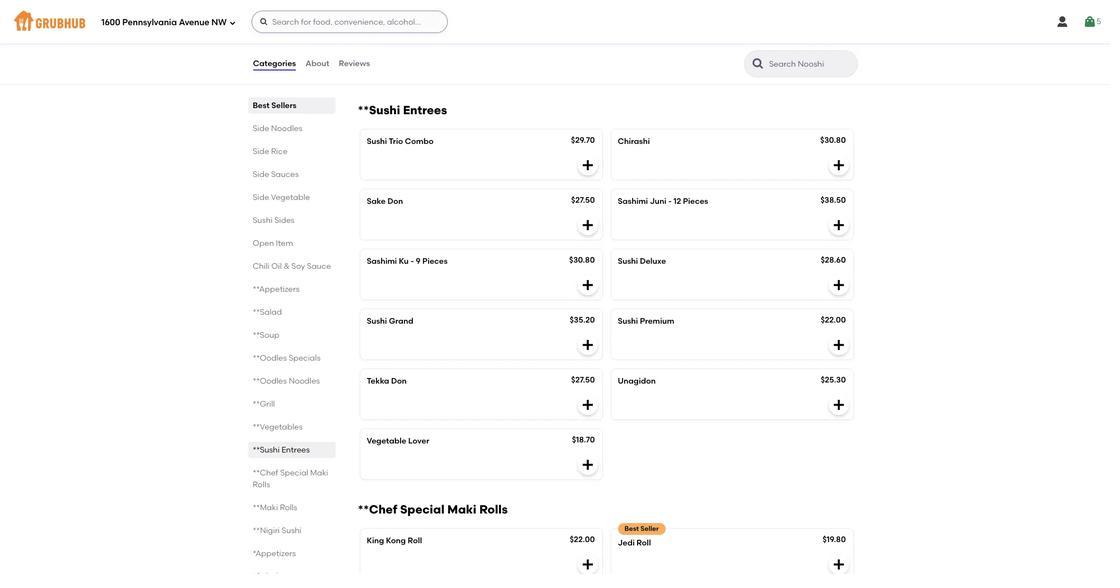 Task type: describe. For each thing, give the bounding box(es) containing it.
**oodles noodles tab
[[252, 375, 331, 387]]

- for 12
[[668, 197, 672, 206]]

**maki
[[252, 503, 278, 513]]

$22.00 for sushi premium
[[821, 315, 846, 325]]

$29.70
[[571, 136, 595, 145]]

sides
[[274, 216, 294, 225]]

**soup
[[252, 331, 279, 340]]

side for side rice
[[252, 147, 269, 156]]

vegetable lover
[[367, 436, 429, 446]]

sauce
[[307, 262, 331, 271]]

trio
[[389, 137, 403, 146]]

1 vertical spatial maki
[[447, 503, 476, 517]]

roll inside best seller jedi roll
[[637, 538, 651, 548]]

about
[[305, 59, 329, 68]]

$22.00 for king kong roll
[[570, 535, 595, 545]]

side vegetable tab
[[252, 192, 331, 203]]

$18.70
[[572, 435, 595, 445]]

rolls inside tab
[[280, 503, 297, 513]]

Search Nooshi search field
[[768, 59, 854, 69]]

**salad tab
[[252, 307, 331, 318]]

oil
[[271, 262, 281, 271]]

open item tab
[[252, 238, 331, 249]]

side sauces tab
[[252, 169, 331, 180]]

sushi for sushi trio combo
[[367, 137, 387, 146]]

grand
[[389, 316, 413, 326]]

chili oil & soy sauce
[[252, 262, 331, 271]]

(mild-
[[439, 37, 462, 46]]

**oodles for **oodles specials
[[252, 354, 286, 363]]

chirashi
[[618, 137, 650, 146]]

nw
[[211, 17, 227, 27]]

sushi sides
[[252, 216, 294, 225]]

seller
[[640, 525, 659, 533]]

**sushi entrees tab
[[252, 444, 331, 456]]

juni
[[650, 197, 666, 206]]

search icon image
[[751, 57, 765, 71]]

tekka
[[367, 376, 389, 386]]

side vegetable
[[252, 193, 310, 202]]

open item
[[252, 239, 293, 248]]

ku
[[399, 257, 409, 266]]

**sushi inside **sushi entrees tab
[[252, 445, 279, 455]]

12
[[674, 197, 681, 206]]

1 horizontal spatial **chef
[[358, 503, 397, 517]]

item
[[276, 239, 293, 248]]

vegetable for vegetable lover
[[367, 436, 406, 446]]

**oodles for **oodles noodles
[[252, 377, 286, 386]]

$30.80 for chirashi
[[820, 136, 846, 145]]

sushi premium
[[618, 316, 674, 326]]

side rice
[[252, 147, 287, 156]]

best seller jedi roll
[[618, 525, 659, 548]]

**salad
[[252, 308, 282, 317]]

**maki rolls
[[252, 503, 297, 513]]

0 vertical spatial **sushi
[[358, 103, 400, 117]]

sushi deluxe
[[618, 257, 666, 266]]

**grill
[[252, 400, 275, 409]]

tekka don
[[367, 376, 407, 386]]

**nigiri sushi
[[252, 526, 301, 536]]

sellers
[[271, 101, 296, 110]]

**maki rolls tab
[[252, 502, 331, 514]]

sushi down **maki rolls tab
[[281, 526, 301, 536]]

side noodles tab
[[252, 123, 331, 134]]

best for sellers
[[252, 101, 269, 110]]

lover
[[408, 436, 429, 446]]

side sauces
[[252, 170, 298, 179]]

special inside **chef special maki rolls tab
[[280, 468, 308, 478]]

**oodles specials
[[252, 354, 320, 363]]

side for side vegetable
[[252, 193, 269, 202]]

deluxe
[[640, 257, 666, 266]]

$25.30
[[821, 375, 846, 385]]

specials
[[288, 354, 320, 363]]

pieces for sashimi juni - 12 pieces
[[683, 197, 708, 206]]

side for side noodles
[[252, 124, 269, 133]]

**chef special maki rolls tab
[[252, 467, 331, 491]]

jedi
[[618, 538, 635, 548]]

rice
[[271, 147, 287, 156]]

$27.50 for unagidon
[[571, 375, 595, 385]]

sashimi juni - 12 pieces
[[618, 197, 708, 206]]

**oodles specials tab
[[252, 352, 331, 364]]

svg image for sushi premium
[[832, 338, 845, 352]]

1600
[[101, 17, 120, 27]]

sushi grand
[[367, 316, 413, 326]]

side for side sauces
[[252, 170, 269, 179]]

svg image for tekka don
[[581, 398, 594, 412]]

unagidon
[[618, 376, 656, 386]]

svg image inside 5 button
[[1083, 15, 1096, 29]]

pieces for sashimi ku - 9 pieces
[[422, 257, 448, 266]]

noodles for **oodles noodles
[[288, 377, 320, 386]]

$19.80
[[823, 535, 846, 545]]

1600 pennsylvania avenue nw
[[101, 17, 227, 27]]

$19.25
[[572, 36, 595, 45]]

noodles for side noodles
[[271, 124, 302, 133]]

**appetizers tab
[[252, 284, 331, 295]]

sushi left sides at the top left of page
[[252, 216, 272, 225]]



Task type: locate. For each thing, give the bounding box(es) containing it.
1 vertical spatial **chef
[[358, 503, 397, 517]]

1 horizontal spatial -
[[668, 197, 672, 206]]

0 horizontal spatial **chef
[[252, 468, 278, 478]]

1 horizontal spatial maki
[[447, 503, 476, 517]]

0 vertical spatial **chef
[[252, 468, 278, 478]]

king
[[367, 536, 384, 546]]

reviews button
[[338, 44, 371, 84]]

**sushi up trio
[[358, 103, 400, 117]]

tab
[[252, 571, 331, 574]]

**nigiri sushi tab
[[252, 525, 331, 537]]

**sushi entrees inside tab
[[252, 445, 310, 455]]

**grill tab
[[252, 398, 331, 410]]

0 horizontal spatial best
[[252, 101, 269, 110]]

*appetizers
[[252, 549, 296, 559]]

svg image for sushi deluxe
[[832, 278, 845, 292]]

**chef special maki rolls up **maki rolls tab
[[252, 468, 328, 490]]

**chef up king
[[358, 503, 397, 517]]

sushi left deluxe
[[618, 257, 638, 266]]

0 vertical spatial $30.80
[[820, 136, 846, 145]]

1 horizontal spatial $30.80
[[820, 136, 846, 145]]

noodles inside tab
[[271, 124, 302, 133]]

**chef up **maki
[[252, 468, 278, 478]]

hot
[[408, 37, 422, 46]]

side noodles
[[252, 124, 302, 133]]

$30.80
[[820, 136, 846, 145], [569, 255, 595, 265]]

main navigation navigation
[[0, 0, 1110, 44]]

best inside best seller jedi roll
[[625, 525, 639, 533]]

&
[[283, 262, 289, 271]]

sashimi ku - 9 pieces
[[367, 257, 448, 266]]

1 vertical spatial special
[[400, 503, 444, 517]]

$27.50
[[571, 195, 595, 205], [571, 375, 595, 385]]

kong
[[386, 536, 406, 546]]

$28.60
[[821, 255, 846, 265]]

svg image for sashimi ku - 9 pieces
[[581, 278, 594, 292]]

special
[[280, 468, 308, 478], [400, 503, 444, 517]]

0 vertical spatial -
[[668, 197, 672, 206]]

0 horizontal spatial -
[[411, 257, 414, 266]]

sushi left grand
[[367, 316, 387, 326]]

0 vertical spatial entrees
[[403, 103, 447, 117]]

don right sake
[[387, 197, 403, 206]]

1 vertical spatial best
[[625, 525, 639, 533]]

*appetizers tab
[[252, 548, 331, 560]]

vegetable down the side sauces tab
[[271, 193, 310, 202]]

1 vertical spatial -
[[411, 257, 414, 266]]

2 $27.50 from the top
[[571, 375, 595, 385]]

1 vertical spatial **sushi entrees
[[252, 445, 310, 455]]

$27.50 for sashimi juni - 12 pieces
[[571, 195, 595, 205]]

1 horizontal spatial rolls
[[280, 503, 297, 513]]

0 vertical spatial $27.50
[[571, 195, 595, 205]]

**oodles inside 'tab'
[[252, 377, 286, 386]]

1 horizontal spatial best
[[625, 525, 639, 533]]

1 horizontal spatial **sushi
[[358, 103, 400, 117]]

sake don
[[367, 197, 403, 206]]

pieces
[[683, 197, 708, 206], [422, 257, 448, 266]]

2 horizontal spatial rolls
[[479, 503, 508, 517]]

1 horizontal spatial entrees
[[403, 103, 447, 117]]

1 horizontal spatial **chef special maki rolls
[[358, 503, 508, 517]]

chili oil & soy sauce tab
[[252, 261, 331, 272]]

sashimi left ku
[[367, 257, 397, 266]]

side
[[252, 124, 269, 133], [252, 147, 269, 156], [252, 170, 269, 179], [252, 193, 269, 202]]

noodles down sellers on the top left of the page
[[271, 124, 302, 133]]

1 vertical spatial $22.00
[[570, 535, 595, 545]]

1 vertical spatial vegetable
[[271, 193, 310, 202]]

0 vertical spatial $22.00
[[821, 315, 846, 325]]

0 horizontal spatial **sushi entrees
[[252, 445, 310, 455]]

0 horizontal spatial pieces
[[422, 257, 448, 266]]

**sushi entrees down **vegetables
[[252, 445, 310, 455]]

sashimi left juni
[[618, 197, 648, 206]]

- left 12
[[668, 197, 672, 206]]

entrees down **vegetables tab at bottom left
[[281, 445, 310, 455]]

svg image for sushi trio combo
[[581, 158, 594, 172]]

best
[[252, 101, 269, 110], [625, 525, 639, 533]]

1 horizontal spatial sashimi
[[618, 197, 648, 206]]

sushi for sushi deluxe
[[618, 257, 638, 266]]

1 horizontal spatial **sushi entrees
[[358, 103, 447, 117]]

sushi for sushi premium
[[618, 316, 638, 326]]

9
[[416, 257, 420, 266]]

**appetizers
[[252, 285, 299, 294]]

0 horizontal spatial roll
[[408, 536, 422, 546]]

roll down seller
[[637, 538, 651, 548]]

0 vertical spatial pieces
[[683, 197, 708, 206]]

$30.80 for sashimi ku - 9 pieces
[[569, 255, 595, 265]]

1 horizontal spatial $22.00
[[821, 315, 846, 325]]

noodles down specials
[[288, 377, 320, 386]]

entrees
[[403, 103, 447, 117], [281, 445, 310, 455]]

sauces
[[271, 170, 298, 179]]

0 horizontal spatial entrees
[[281, 445, 310, 455]]

best left sellers on the top left of the page
[[252, 101, 269, 110]]

**oodles down **soup
[[252, 354, 286, 363]]

categories button
[[252, 44, 297, 84]]

0 vertical spatial **sushi entrees
[[358, 103, 447, 117]]

4 side from the top
[[252, 193, 269, 202]]

1 vertical spatial don
[[391, 376, 407, 386]]

soy
[[291, 262, 305, 271]]

1 vertical spatial noodles
[[288, 377, 320, 386]]

best up jedi
[[625, 525, 639, 533]]

don for sake don
[[387, 197, 403, 206]]

5
[[1096, 17, 1101, 26]]

maki inside tab
[[310, 468, 328, 478]]

1 vertical spatial **chef special maki rolls
[[358, 503, 508, 517]]

rolls inside **chef special maki rolls
[[252, 480, 270, 490]]

svg image for chirashi
[[832, 158, 845, 172]]

0 vertical spatial sashimi
[[618, 197, 648, 206]]

0 horizontal spatial sashimi
[[367, 257, 397, 266]]

**sushi down **vegetables
[[252, 445, 279, 455]]

0 horizontal spatial **sushi
[[252, 445, 279, 455]]

1 horizontal spatial pieces
[[683, 197, 708, 206]]

**nigiri
[[252, 526, 279, 536]]

2 **oodles from the top
[[252, 377, 286, 386]]

**vegetables
[[252, 422, 302, 432]]

1 $27.50 from the top
[[571, 195, 595, 205]]

**chef special maki rolls
[[252, 468, 328, 490], [358, 503, 508, 517]]

**oodles inside tab
[[252, 354, 286, 363]]

pieces right 9
[[422, 257, 448, 266]]

roll
[[408, 536, 422, 546], [637, 538, 651, 548]]

sushi sides tab
[[252, 215, 331, 226]]

premium
[[640, 316, 674, 326]]

vegetable hot pot (mild-spicy)
[[367, 37, 485, 46]]

1 vertical spatial pieces
[[422, 257, 448, 266]]

king kong roll
[[367, 536, 422, 546]]

pieces right 12
[[683, 197, 708, 206]]

side rice tab
[[252, 146, 331, 157]]

best for seller
[[625, 525, 639, 533]]

entrees inside tab
[[281, 445, 310, 455]]

0 vertical spatial vegetable
[[367, 37, 406, 46]]

best sellers
[[252, 101, 296, 110]]

roll right kong
[[408, 536, 422, 546]]

open
[[252, 239, 274, 248]]

Search for food, convenience, alcohol... search field
[[251, 11, 448, 33]]

0 vertical spatial noodles
[[271, 124, 302, 133]]

vegetable inside tab
[[271, 193, 310, 202]]

- for 9
[[411, 257, 414, 266]]

**chef inside tab
[[252, 468, 278, 478]]

pot
[[424, 37, 437, 46]]

0 vertical spatial **oodles
[[252, 354, 286, 363]]

side up 'side rice'
[[252, 124, 269, 133]]

**chef
[[252, 468, 278, 478], [358, 503, 397, 517]]

**sushi entrees
[[358, 103, 447, 117], [252, 445, 310, 455]]

vegetable for vegetable hot pot (mild-spicy)
[[367, 37, 406, 46]]

5 button
[[1083, 12, 1101, 32]]

$38.50
[[820, 195, 846, 205]]

0 horizontal spatial maki
[[310, 468, 328, 478]]

3 side from the top
[[252, 170, 269, 179]]

side left rice
[[252, 147, 269, 156]]

**chef special maki rolls inside tab
[[252, 468, 328, 490]]

noodles inside 'tab'
[[288, 377, 320, 386]]

avenue
[[179, 17, 209, 27]]

sashimi
[[618, 197, 648, 206], [367, 257, 397, 266]]

pennsylvania
[[122, 17, 177, 27]]

best inside tab
[[252, 101, 269, 110]]

1 vertical spatial **sushi
[[252, 445, 279, 455]]

sashimi for sashimi juni - 12 pieces
[[618, 197, 648, 206]]

$22.00
[[821, 315, 846, 325], [570, 535, 595, 545]]

sushi
[[367, 137, 387, 146], [252, 216, 272, 225], [618, 257, 638, 266], [367, 316, 387, 326], [618, 316, 638, 326], [281, 526, 301, 536]]

0 horizontal spatial **chef special maki rolls
[[252, 468, 328, 490]]

sushi trio combo
[[367, 137, 434, 146]]

sake
[[367, 197, 386, 206]]

0 horizontal spatial $22.00
[[570, 535, 595, 545]]

**oodles up **grill
[[252, 377, 286, 386]]

don right tekka
[[391, 376, 407, 386]]

sashimi for sashimi ku - 9 pieces
[[367, 257, 397, 266]]

**oodles noodles
[[252, 377, 320, 386]]

1 vertical spatial sashimi
[[367, 257, 397, 266]]

sushi left premium
[[618, 316, 638, 326]]

svg image for sake don
[[581, 218, 594, 232]]

-
[[668, 197, 672, 206], [411, 257, 414, 266]]

1 vertical spatial $27.50
[[571, 375, 595, 385]]

svg image for king kong roll
[[581, 558, 594, 571]]

special up kong
[[400, 503, 444, 517]]

don for tekka don
[[391, 376, 407, 386]]

reviews
[[339, 59, 370, 68]]

svg image for sushi grand
[[581, 338, 594, 352]]

sushi left trio
[[367, 137, 387, 146]]

1 **oodles from the top
[[252, 354, 286, 363]]

vegetable left 'hot' at the top of the page
[[367, 37, 406, 46]]

maki
[[310, 468, 328, 478], [447, 503, 476, 517]]

$35.20
[[570, 315, 595, 325]]

2 side from the top
[[252, 147, 269, 156]]

1 horizontal spatial roll
[[637, 538, 651, 548]]

1 vertical spatial $30.80
[[569, 255, 595, 265]]

0 vertical spatial don
[[387, 197, 403, 206]]

sushi for sushi grand
[[367, 316, 387, 326]]

0 horizontal spatial special
[[280, 468, 308, 478]]

**sushi
[[358, 103, 400, 117], [252, 445, 279, 455]]

1 side from the top
[[252, 124, 269, 133]]

spicy)
[[462, 37, 485, 46]]

side up sushi sides
[[252, 193, 269, 202]]

1 horizontal spatial special
[[400, 503, 444, 517]]

categories
[[253, 59, 296, 68]]

chili
[[252, 262, 269, 271]]

side inside tab
[[252, 170, 269, 179]]

0 horizontal spatial rolls
[[252, 480, 270, 490]]

2 vertical spatial vegetable
[[367, 436, 406, 446]]

entrees up combo
[[403, 103, 447, 117]]

**vegetables tab
[[252, 421, 331, 433]]

svg image for vegetable lover
[[581, 458, 594, 472]]

0 vertical spatial best
[[252, 101, 269, 110]]

svg image
[[1055, 15, 1069, 29], [229, 19, 236, 26], [581, 158, 594, 172], [581, 338, 594, 352], [832, 338, 845, 352], [581, 398, 594, 412], [832, 398, 845, 412], [581, 458, 594, 472], [581, 558, 594, 571], [832, 558, 845, 571]]

0 horizontal spatial $30.80
[[569, 255, 595, 265]]

svg image for sashimi juni - 12 pieces
[[832, 218, 845, 232]]

side left the sauces
[[252, 170, 269, 179]]

- left 9
[[411, 257, 414, 266]]

rolls
[[252, 480, 270, 490], [479, 503, 508, 517], [280, 503, 297, 513]]

noodles
[[271, 124, 302, 133], [288, 377, 320, 386]]

0 vertical spatial **chef special maki rolls
[[252, 468, 328, 490]]

vegetable left lover
[[367, 436, 406, 446]]

about button
[[305, 44, 330, 84]]

**chef special maki rolls up kong
[[358, 503, 508, 517]]

**sushi entrees up 'sushi trio combo'
[[358, 103, 447, 117]]

svg image
[[1083, 15, 1096, 29], [259, 17, 268, 26], [832, 158, 845, 172], [581, 218, 594, 232], [832, 218, 845, 232], [581, 278, 594, 292], [832, 278, 845, 292]]

**oodles
[[252, 354, 286, 363], [252, 377, 286, 386]]

best sellers tab
[[252, 100, 331, 112]]

1 vertical spatial **oodles
[[252, 377, 286, 386]]

combo
[[405, 137, 434, 146]]

1 vertical spatial entrees
[[281, 445, 310, 455]]

0 vertical spatial maki
[[310, 468, 328, 478]]

svg image for unagidon
[[832, 398, 845, 412]]

**soup tab
[[252, 329, 331, 341]]

0 vertical spatial special
[[280, 468, 308, 478]]

special down **sushi entrees tab
[[280, 468, 308, 478]]



Task type: vqa. For each thing, say whether or not it's contained in the screenshot.


